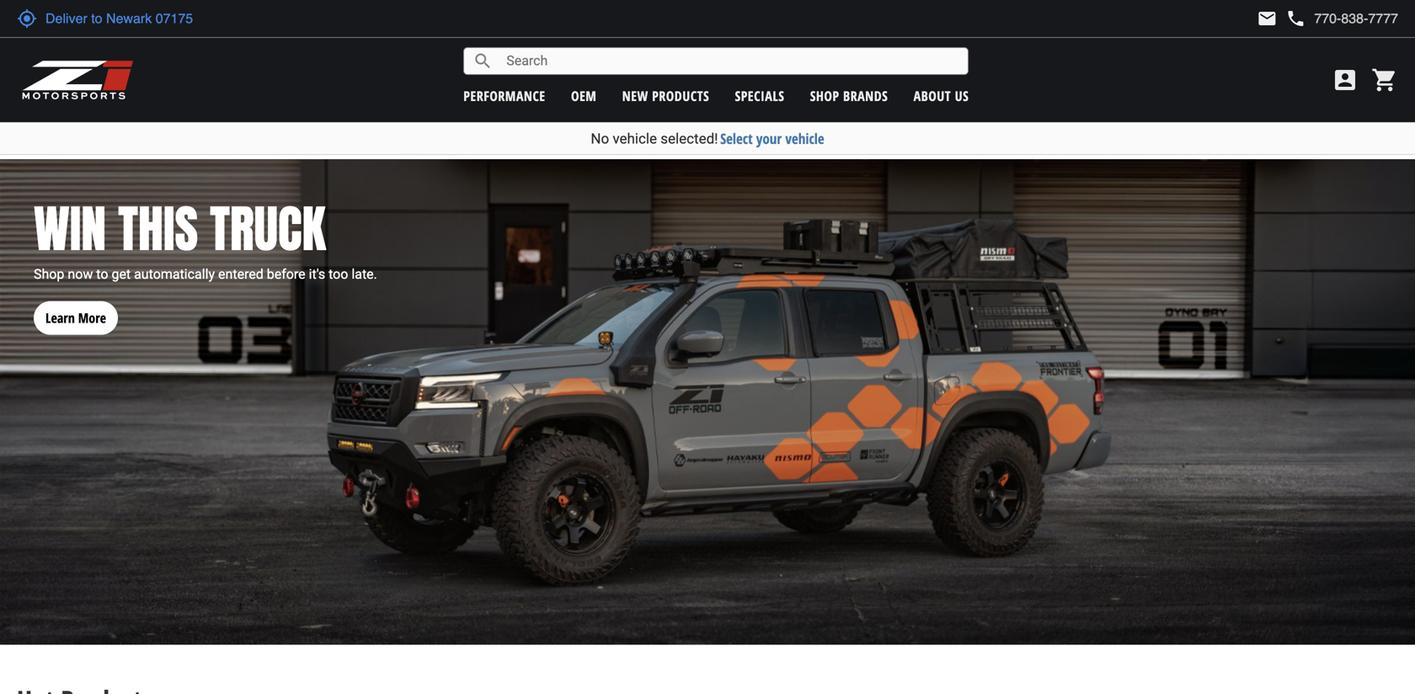 Task type: describe. For each thing, give the bounding box(es) containing it.
about us link
[[914, 87, 969, 105]]

'tis the season spread some cheer with our massive selection of z1 products image
[[0, 0, 1416, 131]]

entered
[[218, 266, 264, 282]]

select
[[721, 129, 753, 148]]

learn
[[46, 309, 75, 327]]

new products link
[[622, 87, 710, 105]]

0 vertical spatial shop
[[810, 87, 840, 105]]

mail link
[[1258, 8, 1278, 29]]

vehicle inside no vehicle selected! select your vehicle
[[613, 130, 657, 147]]

my_location
[[17, 8, 37, 29]]

oem link
[[571, 87, 597, 105]]

brands
[[844, 87, 888, 105]]

win
[[34, 191, 106, 267]]

more
[[78, 309, 106, 327]]

1 horizontal spatial vehicle
[[786, 129, 825, 148]]

selected!
[[661, 130, 718, 147]]

phone link
[[1286, 8, 1399, 29]]

no vehicle selected! select your vehicle
[[591, 129, 825, 148]]

mail
[[1258, 8, 1278, 29]]

your
[[757, 129, 782, 148]]

about us
[[914, 87, 969, 105]]

shop brands link
[[810, 87, 888, 105]]

no
[[591, 130, 609, 147]]

now
[[68, 266, 93, 282]]

specials
[[735, 87, 785, 105]]

specials link
[[735, 87, 785, 105]]

new products
[[622, 87, 710, 105]]

us
[[955, 87, 969, 105]]

before
[[267, 266, 306, 282]]

performance link
[[464, 87, 546, 105]]

win this truck shop now to get automatically entered before it's too late. image
[[0, 159, 1416, 645]]

oem
[[571, 87, 597, 105]]

mail phone
[[1258, 8, 1307, 29]]

shopping_cart link
[[1368, 67, 1399, 94]]

it's
[[309, 266, 325, 282]]



Task type: vqa. For each thing, say whether or not it's contained in the screenshot.
specials 'LINK'
yes



Task type: locate. For each thing, give the bounding box(es) containing it.
win this truck shop now to get automatically entered before it's too late.
[[34, 191, 377, 282]]

shop left now
[[34, 266, 64, 282]]

get
[[112, 266, 131, 282]]

learn more
[[46, 309, 106, 327]]

account_box link
[[1328, 67, 1364, 94]]

too
[[329, 266, 348, 282]]

to
[[96, 266, 108, 282]]

automatically
[[134, 266, 215, 282]]

truck
[[210, 191, 326, 267]]

Search search field
[[493, 48, 968, 74]]

phone
[[1286, 8, 1307, 29]]

1 vertical spatial shop
[[34, 266, 64, 282]]

performance
[[464, 87, 546, 105]]

shop
[[810, 87, 840, 105], [34, 266, 64, 282]]

products
[[652, 87, 710, 105]]

about
[[914, 87, 952, 105]]

shopping_cart
[[1372, 67, 1399, 94]]

z1 motorsports logo image
[[21, 59, 134, 101]]

shop inside win this truck shop now to get automatically entered before it's too late.
[[34, 266, 64, 282]]

0 horizontal spatial shop
[[34, 266, 64, 282]]

account_box
[[1332, 67, 1359, 94]]

select your vehicle link
[[721, 129, 825, 148]]

vehicle
[[786, 129, 825, 148], [613, 130, 657, 147]]

learn more link
[[34, 284, 118, 335]]

new
[[622, 87, 649, 105]]

vehicle right your
[[786, 129, 825, 148]]

vehicle right no on the top of page
[[613, 130, 657, 147]]

0 horizontal spatial vehicle
[[613, 130, 657, 147]]

this
[[118, 191, 198, 267]]

search
[[473, 51, 493, 71]]

1 horizontal spatial shop
[[810, 87, 840, 105]]

shop brands
[[810, 87, 888, 105]]

late.
[[352, 266, 377, 282]]

shop left brands
[[810, 87, 840, 105]]



